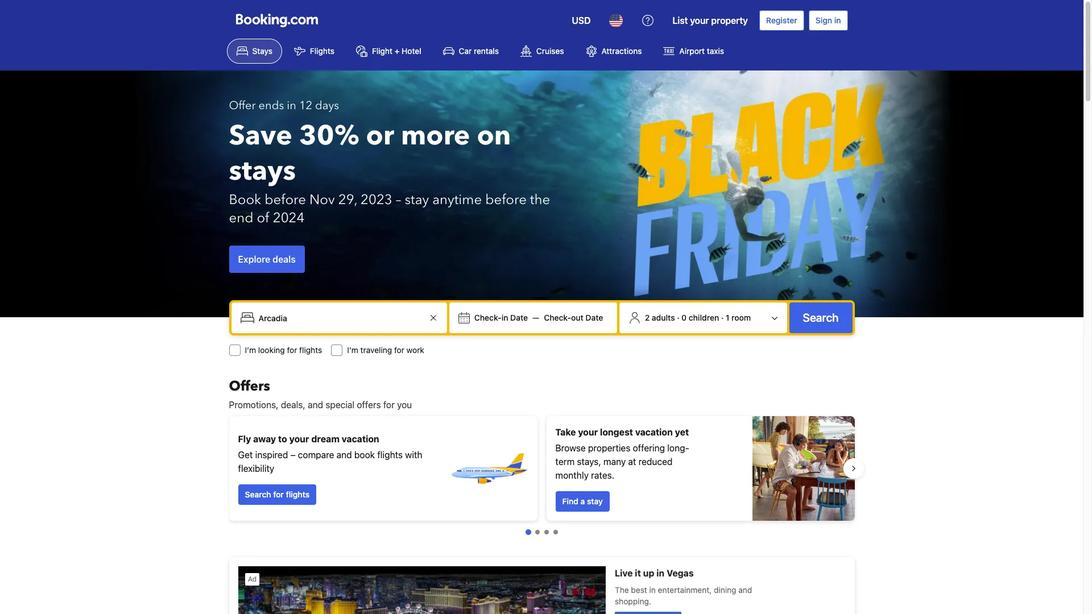 Task type: describe. For each thing, give the bounding box(es) containing it.
2 check- from the left
[[544, 313, 571, 323]]

flights inside fly away to your dream vacation get inspired – compare and book flights with flexibility
[[377, 450, 403, 460]]

register
[[766, 15, 797, 25]]

flight + hotel
[[372, 46, 421, 56]]

and inside offers promotions, deals, and special offers for you
[[308, 400, 323, 410]]

in inside 'offer ends in 12 days save 30% or more on stays book before nov 29, 2023 – stay anytime before the end of 2024'
[[287, 98, 296, 113]]

deals
[[273, 254, 296, 265]]

take your longest vacation yet image
[[752, 416, 855, 521]]

progress bar inside 'offers' main content
[[525, 530, 558, 535]]

– inside 'offer ends in 12 days save 30% or more on stays book before nov 29, 2023 – stay anytime before the end of 2024'
[[396, 191, 401, 209]]

explore
[[238, 254, 270, 265]]

special
[[326, 400, 355, 410]]

for right 'looking'
[[287, 345, 297, 355]]

nov
[[309, 191, 335, 209]]

flexibility
[[238, 464, 274, 474]]

flights inside search for flights link
[[286, 490, 310, 499]]

adults
[[652, 313, 675, 323]]

anytime
[[432, 191, 482, 209]]

2024
[[273, 209, 305, 228]]

dream
[[311, 434, 340, 444]]

looking
[[258, 345, 285, 355]]

stays
[[252, 46, 272, 56]]

search for flights link
[[238, 485, 316, 505]]

1 date from the left
[[510, 313, 528, 323]]

your for property
[[690, 15, 709, 26]]

find
[[562, 497, 579, 506]]

flight
[[372, 46, 392, 56]]

2 adults · 0 children · 1 room button
[[624, 307, 783, 329]]

offer
[[229, 98, 256, 113]]

Where are you going? field
[[254, 308, 427, 328]]

flight + hotel link
[[346, 39, 431, 64]]

taxis
[[707, 46, 724, 56]]

children
[[689, 313, 719, 323]]

search for flights
[[245, 490, 310, 499]]

hotel
[[402, 46, 421, 56]]

2 date from the left
[[586, 313, 603, 323]]

in for check-in date — check-out date
[[502, 313, 508, 323]]

register link
[[759, 10, 804, 31]]

work
[[407, 345, 424, 355]]

save
[[229, 117, 292, 155]]

2 before from the left
[[485, 191, 527, 209]]

stay inside 'offer ends in 12 days save 30% or more on stays book before nov 29, 2023 – stay anytime before the end of 2024'
[[405, 191, 429, 209]]

explore deals
[[238, 254, 296, 265]]

inspired
[[255, 450, 288, 460]]

list your property link
[[666, 7, 755, 34]]

1 · from the left
[[677, 313, 680, 323]]

list your property
[[673, 15, 748, 26]]

room
[[732, 313, 751, 323]]

for inside search for flights link
[[273, 490, 284, 499]]

reduced
[[639, 457, 673, 467]]

compare
[[298, 450, 334, 460]]

fly away to your dream vacation image
[[449, 429, 528, 509]]

12
[[299, 98, 312, 113]]

in for sign in
[[834, 15, 841, 25]]

2023
[[361, 191, 392, 209]]

promotions,
[[229, 400, 279, 410]]

attractions link
[[576, 39, 652, 64]]

traveling
[[360, 345, 392, 355]]

days
[[315, 98, 339, 113]]

2 adults · 0 children · 1 room
[[645, 313, 751, 323]]

– inside fly away to your dream vacation get inspired – compare and book flights with flexibility
[[290, 450, 296, 460]]

search button
[[789, 303, 852, 333]]

yet
[[675, 427, 689, 437]]

booking.com image
[[236, 14, 318, 27]]

i'm
[[347, 345, 358, 355]]

airport
[[679, 46, 705, 56]]

advertisement region
[[229, 558, 855, 614]]

stays link
[[227, 39, 282, 64]]

term
[[556, 457, 575, 467]]

list
[[673, 15, 688, 26]]

attractions
[[602, 46, 642, 56]]

long-
[[667, 443, 689, 453]]

take your longest vacation yet browse properties offering long- term stays, many at reduced monthly rates.
[[556, 427, 689, 481]]

more
[[401, 117, 470, 155]]

for inside offers promotions, deals, and special offers for you
[[383, 400, 395, 410]]

property
[[711, 15, 748, 26]]

a
[[581, 497, 585, 506]]

and inside fly away to your dream vacation get inspired – compare and book flights with flexibility
[[337, 450, 352, 460]]

at
[[628, 457, 636, 467]]

airport taxis link
[[654, 39, 734, 64]]

on
[[477, 117, 511, 155]]

offers promotions, deals, and special offers for you
[[229, 377, 412, 410]]

deals,
[[281, 400, 305, 410]]

find a stay link
[[556, 492, 610, 512]]

book
[[354, 450, 375, 460]]

with
[[405, 450, 422, 460]]



Task type: locate. For each thing, give the bounding box(es) containing it.
stay right 2023 at the top left
[[405, 191, 429, 209]]

and left book
[[337, 450, 352, 460]]

date right out
[[586, 313, 603, 323]]

usd
[[572, 15, 591, 26]]

vacation inside fly away to your dream vacation get inspired – compare and book flights with flexibility
[[342, 434, 379, 444]]

0 horizontal spatial your
[[289, 434, 309, 444]]

car
[[459, 46, 472, 56]]

offer ends in 12 days save 30% or more on stays book before nov 29, 2023 – stay anytime before the end of 2024
[[229, 98, 550, 228]]

your inside the 'take your longest vacation yet browse properties offering long- term stays, many at reduced monthly rates.'
[[578, 427, 598, 437]]

take
[[556, 427, 576, 437]]

30%
[[299, 117, 359, 155]]

your right to
[[289, 434, 309, 444]]

stays
[[229, 152, 296, 190]]

your
[[690, 15, 709, 26], [578, 427, 598, 437], [289, 434, 309, 444]]

· left 0
[[677, 313, 680, 323]]

1 check- from the left
[[474, 313, 502, 323]]

1 before from the left
[[265, 191, 306, 209]]

2 vertical spatial in
[[502, 313, 508, 323]]

–
[[396, 191, 401, 209], [290, 450, 296, 460]]

region containing take your longest vacation yet
[[220, 412, 864, 526]]

check-in date button
[[470, 308, 533, 328]]

in
[[834, 15, 841, 25], [287, 98, 296, 113], [502, 313, 508, 323]]

2 vertical spatial flights
[[286, 490, 310, 499]]

away
[[253, 434, 276, 444]]

flights
[[299, 345, 322, 355], [377, 450, 403, 460], [286, 490, 310, 499]]

1 horizontal spatial and
[[337, 450, 352, 460]]

or
[[366, 117, 394, 155]]

0 horizontal spatial vacation
[[342, 434, 379, 444]]

browse
[[556, 443, 586, 453]]

0 horizontal spatial before
[[265, 191, 306, 209]]

29,
[[338, 191, 357, 209]]

0 horizontal spatial date
[[510, 313, 528, 323]]

rates.
[[591, 470, 615, 481]]

2 horizontal spatial your
[[690, 15, 709, 26]]

2 horizontal spatial in
[[834, 15, 841, 25]]

get
[[238, 450, 253, 460]]

0 horizontal spatial ·
[[677, 313, 680, 323]]

out
[[571, 313, 584, 323]]

for
[[287, 345, 297, 355], [394, 345, 404, 355], [383, 400, 395, 410], [273, 490, 284, 499]]

your for longest
[[578, 427, 598, 437]]

before down stays
[[265, 191, 306, 209]]

1 horizontal spatial –
[[396, 191, 401, 209]]

longest
[[600, 427, 633, 437]]

properties
[[588, 443, 631, 453]]

0 horizontal spatial stay
[[405, 191, 429, 209]]

stays,
[[577, 457, 601, 467]]

for left work
[[394, 345, 404, 355]]

the
[[530, 191, 550, 209]]

—
[[533, 313, 539, 323]]

·
[[677, 313, 680, 323], [721, 313, 724, 323]]

stay
[[405, 191, 429, 209], [587, 497, 603, 506]]

0 horizontal spatial check-
[[474, 313, 502, 323]]

vacation up book
[[342, 434, 379, 444]]

1 horizontal spatial stay
[[587, 497, 603, 506]]

cruises link
[[511, 39, 574, 64]]

1 vertical spatial and
[[337, 450, 352, 460]]

vacation inside the 'take your longest vacation yet browse properties offering long- term stays, many at reduced monthly rates.'
[[635, 427, 673, 437]]

1 vertical spatial in
[[287, 98, 296, 113]]

0 horizontal spatial and
[[308, 400, 323, 410]]

flights link
[[284, 39, 344, 64]]

stay right a
[[587, 497, 603, 506]]

rentals
[[474, 46, 499, 56]]

1 horizontal spatial ·
[[721, 313, 724, 323]]

ends
[[259, 98, 284, 113]]

0 horizontal spatial in
[[287, 98, 296, 113]]

0 vertical spatial flights
[[299, 345, 322, 355]]

car rentals link
[[433, 39, 509, 64]]

2 · from the left
[[721, 313, 724, 323]]

flights
[[310, 46, 334, 56]]

progress bar
[[525, 530, 558, 535]]

fly
[[238, 434, 251, 444]]

stay inside region
[[587, 497, 603, 506]]

0 horizontal spatial –
[[290, 450, 296, 460]]

i'm looking for flights
[[245, 345, 322, 355]]

end
[[229, 209, 253, 228]]

before left 'the' at the top of the page
[[485, 191, 527, 209]]

0
[[682, 313, 687, 323]]

and right deals,
[[308, 400, 323, 410]]

search inside button
[[803, 311, 839, 324]]

airport taxis
[[679, 46, 724, 56]]

offers
[[229, 377, 270, 396]]

1 horizontal spatial check-
[[544, 313, 571, 323]]

– right inspired
[[290, 450, 296, 460]]

check-in date — check-out date
[[474, 313, 603, 323]]

cruises
[[536, 46, 564, 56]]

2
[[645, 313, 650, 323]]

your right list
[[690, 15, 709, 26]]

date left — at the left bottom of page
[[510, 313, 528, 323]]

0 vertical spatial stay
[[405, 191, 429, 209]]

vacation up offering
[[635, 427, 673, 437]]

find a stay
[[562, 497, 603, 506]]

1 horizontal spatial search
[[803, 311, 839, 324]]

and
[[308, 400, 323, 410], [337, 450, 352, 460]]

· left 1
[[721, 313, 724, 323]]

in right the sign
[[834, 15, 841, 25]]

flights left with
[[377, 450, 403, 460]]

monthly
[[556, 470, 589, 481]]

0 vertical spatial in
[[834, 15, 841, 25]]

1 vertical spatial stay
[[587, 497, 603, 506]]

1 horizontal spatial vacation
[[635, 427, 673, 437]]

many
[[604, 457, 626, 467]]

fly away to your dream vacation get inspired – compare and book flights with flexibility
[[238, 434, 422, 474]]

in left — at the left bottom of page
[[502, 313, 508, 323]]

1 horizontal spatial before
[[485, 191, 527, 209]]

0 horizontal spatial search
[[245, 490, 271, 499]]

– right 2023 at the top left
[[396, 191, 401, 209]]

car rentals
[[459, 46, 499, 56]]

1 vertical spatial search
[[245, 490, 271, 499]]

search inside 'offers' main content
[[245, 490, 271, 499]]

your right take
[[578, 427, 598, 437]]

to
[[278, 434, 287, 444]]

1 horizontal spatial your
[[578, 427, 598, 437]]

before
[[265, 191, 306, 209], [485, 191, 527, 209]]

explore deals link
[[229, 246, 305, 273]]

i'm
[[245, 345, 256, 355]]

search for search for flights
[[245, 490, 271, 499]]

in left 12
[[287, 98, 296, 113]]

for down flexibility
[[273, 490, 284, 499]]

1 vertical spatial flights
[[377, 450, 403, 460]]

search for search
[[803, 311, 839, 324]]

flights right 'looking'
[[299, 345, 322, 355]]

check- right — at the left bottom of page
[[544, 313, 571, 323]]

0 vertical spatial –
[[396, 191, 401, 209]]

sign in link
[[809, 10, 848, 31]]

your inside fly away to your dream vacation get inspired – compare and book flights with flexibility
[[289, 434, 309, 444]]

of
[[257, 209, 270, 228]]

1 horizontal spatial date
[[586, 313, 603, 323]]

offering
[[633, 443, 665, 453]]

sign
[[816, 15, 832, 25]]

+
[[395, 46, 400, 56]]

i'm traveling for work
[[347, 345, 424, 355]]

sign in
[[816, 15, 841, 25]]

search
[[803, 311, 839, 324], [245, 490, 271, 499]]

offers
[[357, 400, 381, 410]]

check- left — at the left bottom of page
[[474, 313, 502, 323]]

you
[[397, 400, 412, 410]]

1
[[726, 313, 730, 323]]

1 horizontal spatial in
[[502, 313, 508, 323]]

1 vertical spatial –
[[290, 450, 296, 460]]

region
[[220, 412, 864, 526]]

offers main content
[[220, 377, 864, 614]]

0 vertical spatial search
[[803, 311, 839, 324]]

0 vertical spatial and
[[308, 400, 323, 410]]

for left the you
[[383, 400, 395, 410]]

check-
[[474, 313, 502, 323], [544, 313, 571, 323]]

flights down the compare at the bottom of page
[[286, 490, 310, 499]]



Task type: vqa. For each thing, say whether or not it's contained in the screenshot.
register
yes



